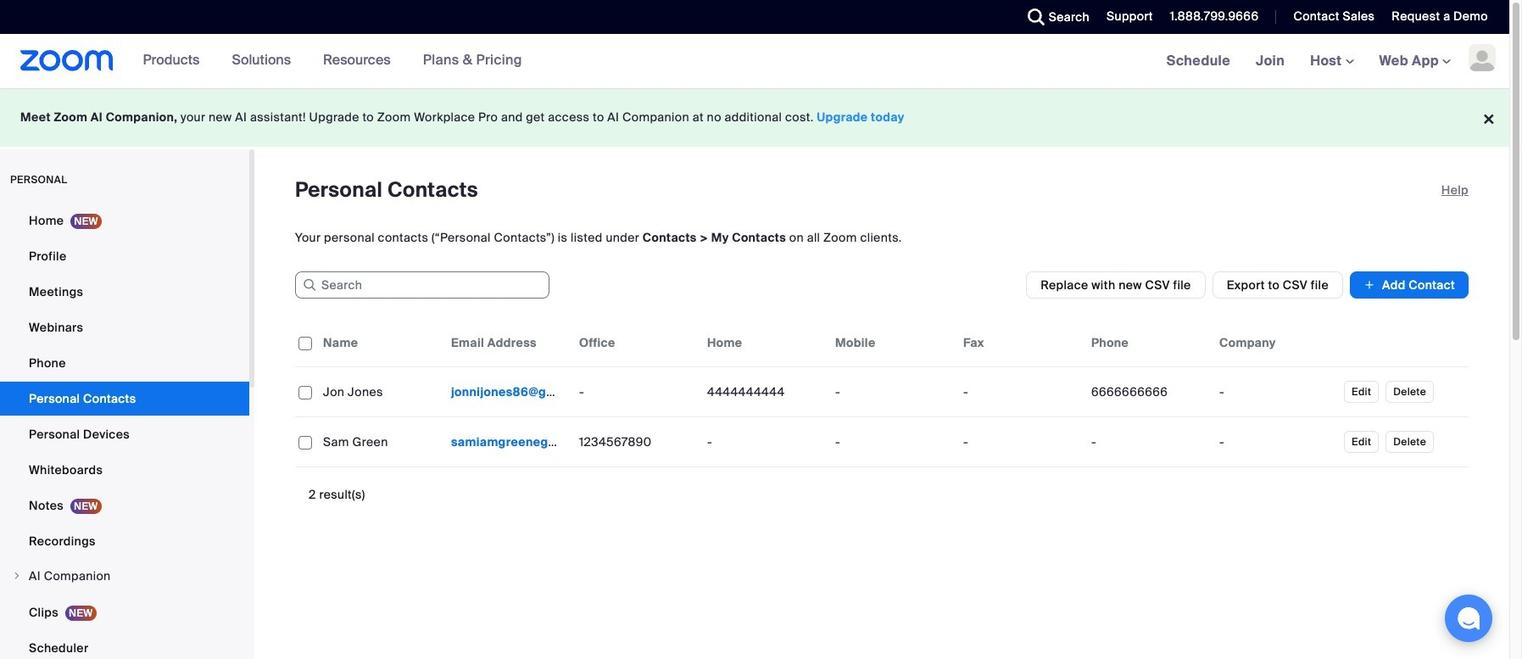 Task type: describe. For each thing, give the bounding box(es) containing it.
meetings navigation
[[1154, 34, 1510, 89]]

add image
[[1364, 276, 1376, 293]]

Search Contacts Input text field
[[295, 271, 550, 299]]

right image
[[12, 571, 22, 581]]



Task type: locate. For each thing, give the bounding box(es) containing it.
application
[[295, 319, 1482, 480]]

open chat image
[[1457, 606, 1481, 630]]

banner
[[0, 34, 1510, 89]]

menu item
[[0, 560, 249, 594]]

footer
[[0, 88, 1510, 147]]

zoom logo image
[[20, 50, 113, 71]]

profile picture image
[[1469, 44, 1496, 71]]

product information navigation
[[113, 34, 535, 88]]

cell
[[444, 375, 573, 409], [1085, 375, 1213, 409], [1213, 375, 1341, 409], [444, 425, 573, 459], [1085, 425, 1213, 459], [1213, 425, 1341, 459]]

personal menu menu
[[0, 204, 249, 659]]



Task type: vqa. For each thing, say whether or not it's contained in the screenshot.
"Personal Menu" MENU
yes



